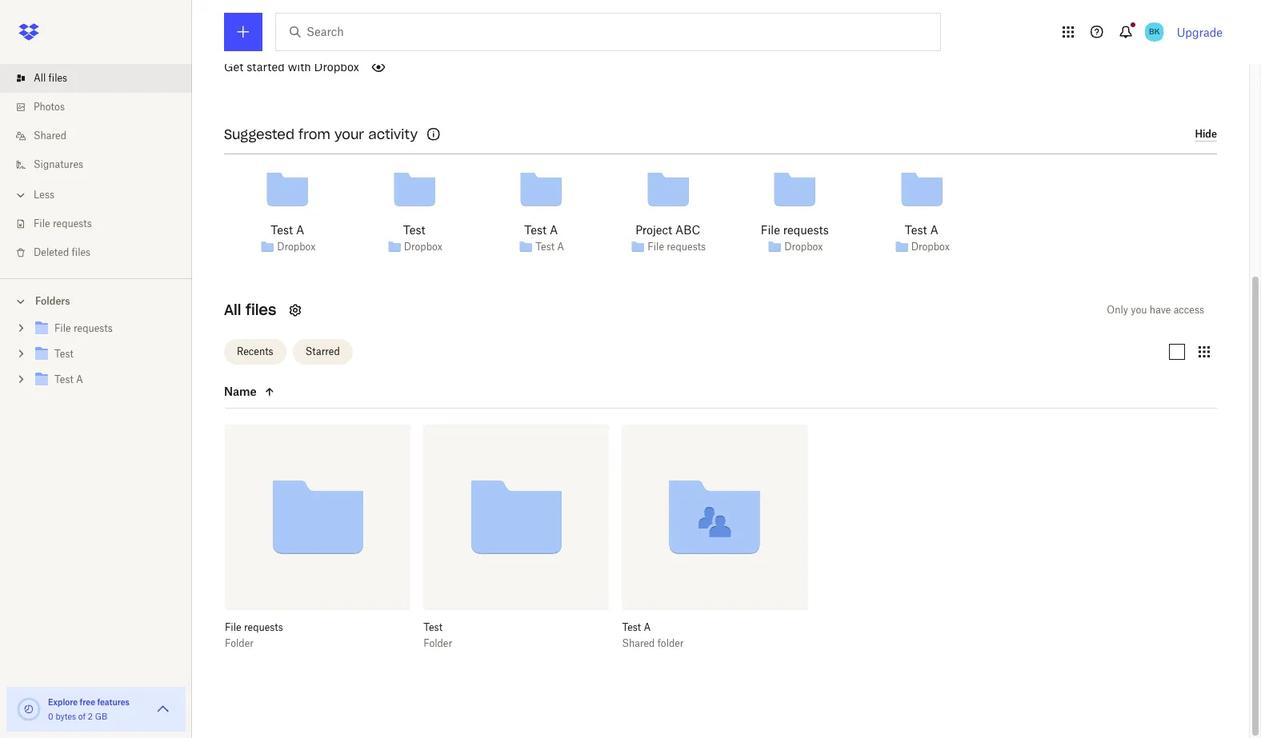 Task type: locate. For each thing, give the bounding box(es) containing it.
activity
[[368, 126, 418, 142]]

dropbox for first dropbox link from right
[[911, 241, 950, 253]]

1 vertical spatial test link
[[32, 344, 179, 366]]

2 folder from the left
[[424, 638, 452, 650]]

free
[[80, 698, 95, 707]]

dropbox
[[314, 60, 359, 73], [277, 241, 316, 253], [404, 241, 442, 253], [784, 241, 823, 253], [911, 241, 950, 253]]

1 horizontal spatial test link
[[403, 221, 425, 239]]

test
[[271, 223, 293, 237], [403, 223, 425, 237], [524, 223, 547, 237], [905, 223, 927, 237], [536, 241, 555, 253], [54, 348, 73, 360], [54, 374, 73, 386], [424, 622, 443, 634], [622, 622, 641, 634]]

less image
[[13, 187, 29, 203]]

files up photos
[[48, 72, 67, 84]]

all files inside all files link
[[34, 72, 67, 84]]

group containing file requests
[[0, 313, 192, 405]]

folder
[[658, 638, 684, 650]]

photos
[[34, 101, 65, 113]]

recents
[[237, 346, 273, 358]]

0 vertical spatial shared
[[34, 130, 66, 142]]

recents button
[[224, 339, 286, 365]]

hide button
[[1195, 128, 1217, 141]]

folder down file requests button
[[225, 638, 254, 650]]

test inside "test a shared folder"
[[622, 622, 641, 634]]

file
[[34, 218, 50, 230], [761, 223, 780, 237], [648, 241, 664, 253], [54, 323, 71, 335], [225, 622, 241, 634]]

1 horizontal spatial files
[[72, 247, 91, 259]]

0 horizontal spatial all
[[34, 72, 46, 84]]

2
[[88, 712, 93, 722]]

a
[[296, 223, 304, 237], [550, 223, 558, 237], [930, 223, 939, 237], [557, 241, 564, 253], [76, 374, 83, 386], [644, 622, 651, 634]]

bytes
[[56, 712, 76, 722]]

name button
[[224, 383, 359, 402]]

file inside list
[[34, 218, 50, 230]]

4 dropbox link from the left
[[911, 239, 950, 255]]

0 vertical spatial all files
[[34, 72, 67, 84]]

requests inside file requests folder
[[244, 622, 283, 634]]

all inside list item
[[34, 72, 46, 84]]

dropbox for 4th dropbox link from right
[[277, 241, 316, 253]]

get started with dropbox
[[224, 60, 359, 73]]

test folder
[[424, 622, 452, 650]]

get
[[224, 60, 244, 73]]

0 vertical spatial all
[[34, 72, 46, 84]]

gb
[[95, 712, 107, 722]]

test link
[[403, 221, 425, 239], [32, 344, 179, 366]]

test inside 'test folder'
[[424, 622, 443, 634]]

list containing all files
[[0, 54, 192, 279]]

2 horizontal spatial files
[[246, 301, 276, 319]]

shared down photos
[[34, 130, 66, 142]]

0 horizontal spatial files
[[48, 72, 67, 84]]

0 vertical spatial files
[[48, 72, 67, 84]]

shared
[[34, 130, 66, 142], [622, 638, 655, 650]]

dropbox link
[[277, 239, 316, 255], [404, 239, 442, 255], [784, 239, 823, 255], [911, 239, 950, 255]]

file requests folder
[[225, 622, 283, 650]]

1 horizontal spatial shared
[[622, 638, 655, 650]]

all up photos
[[34, 72, 46, 84]]

1 vertical spatial shared
[[622, 638, 655, 650]]

folder settings image
[[286, 301, 305, 320]]

1 vertical spatial all files
[[224, 301, 276, 319]]

0 horizontal spatial all files
[[34, 72, 67, 84]]

starred
[[305, 346, 340, 358]]

shared left folder
[[622, 638, 655, 650]]

folder down test button
[[424, 638, 452, 650]]

file requests link
[[13, 210, 192, 238], [761, 221, 829, 239], [648, 239, 706, 255], [32, 319, 179, 340]]

1 horizontal spatial all files
[[224, 301, 276, 319]]

folder
[[225, 638, 254, 650], [424, 638, 452, 650]]

all files up photos
[[34, 72, 67, 84]]

0 horizontal spatial test link
[[32, 344, 179, 366]]

group
[[0, 313, 192, 405]]

file requests
[[34, 218, 92, 230], [761, 223, 829, 237], [648, 241, 706, 253], [54, 323, 113, 335]]

requests
[[53, 218, 92, 230], [783, 223, 829, 237], [667, 241, 706, 253], [74, 323, 113, 335], [244, 622, 283, 634]]

files left folder settings image
[[246, 301, 276, 319]]

file requests inside list
[[34, 218, 92, 230]]

Search in folder "Dropbox" text field
[[307, 23, 908, 41]]

signatures link
[[13, 150, 192, 179]]

1 horizontal spatial folder
[[424, 638, 452, 650]]

all
[[34, 72, 46, 84], [224, 301, 241, 319]]

bk button
[[1142, 19, 1167, 45]]

deleted files
[[34, 247, 91, 259]]

all up recents
[[224, 301, 241, 319]]

test inside "link"
[[54, 348, 73, 360]]

test a shared folder
[[622, 622, 684, 650]]

folder inside file requests folder
[[225, 638, 254, 650]]

files inside list item
[[48, 72, 67, 84]]

upgrade
[[1177, 25, 1223, 39]]

only
[[1107, 304, 1129, 316]]

files right deleted
[[72, 247, 91, 259]]

test a
[[271, 223, 304, 237], [524, 223, 558, 237], [905, 223, 939, 237], [536, 241, 564, 253], [54, 374, 83, 386]]

name
[[224, 385, 257, 399]]

0
[[48, 712, 53, 722]]

from
[[299, 126, 330, 142]]

starred button
[[293, 339, 353, 365]]

all files
[[34, 72, 67, 84], [224, 301, 276, 319]]

dropbox for 2nd dropbox link from the right
[[784, 241, 823, 253]]

list
[[0, 54, 192, 279]]

files
[[48, 72, 67, 84], [72, 247, 91, 259], [246, 301, 276, 319]]

1 folder from the left
[[225, 638, 254, 650]]

1 horizontal spatial all
[[224, 301, 241, 319]]

only you have access
[[1107, 304, 1205, 316]]

0 horizontal spatial folder
[[225, 638, 254, 650]]

file requests button
[[225, 622, 376, 634]]

test a link
[[271, 221, 304, 239], [524, 221, 558, 239], [905, 221, 939, 239], [536, 239, 564, 255], [32, 370, 179, 391]]

all files up recents
[[224, 301, 276, 319]]

1 vertical spatial files
[[72, 247, 91, 259]]

0 horizontal spatial shared
[[34, 130, 66, 142]]



Task type: vqa. For each thing, say whether or not it's contained in the screenshot.
PDFs
no



Task type: describe. For each thing, give the bounding box(es) containing it.
abc
[[675, 223, 700, 237]]

test button
[[424, 622, 574, 634]]

less
[[34, 189, 54, 201]]

have
[[1150, 304, 1171, 316]]

upgrade link
[[1177, 25, 1223, 39]]

shared link
[[13, 122, 192, 150]]

dropbox image
[[13, 16, 45, 48]]

deleted files link
[[13, 238, 192, 267]]

folder inside row
[[424, 638, 452, 650]]

3 dropbox link from the left
[[784, 239, 823, 255]]

folders button
[[0, 289, 192, 313]]

started
[[247, 60, 285, 73]]

suggested
[[224, 126, 294, 142]]

a inside "test a shared folder"
[[644, 622, 651, 634]]

you
[[1131, 304, 1147, 316]]

quota usage element
[[16, 697, 42, 723]]

project abc
[[636, 223, 700, 237]]

explore
[[48, 698, 78, 707]]

your
[[334, 126, 364, 142]]

file inside group
[[54, 323, 71, 335]]

2 dropbox link from the left
[[404, 239, 442, 255]]

features
[[97, 698, 130, 707]]

all files list item
[[0, 64, 192, 93]]

bk
[[1149, 26, 1160, 37]]

shared folder, test a row
[[622, 425, 808, 662]]

of
[[78, 712, 86, 722]]

folder, file requests row
[[225, 425, 411, 662]]

1 vertical spatial all
[[224, 301, 241, 319]]

signatures
[[34, 158, 83, 170]]

2 vertical spatial files
[[246, 301, 276, 319]]

0 vertical spatial test link
[[403, 221, 425, 239]]

suggested from your activity
[[224, 126, 418, 142]]

all files link
[[13, 64, 192, 93]]

explore free features 0 bytes of 2 gb
[[48, 698, 130, 722]]

1 dropbox link from the left
[[277, 239, 316, 255]]

photos link
[[13, 93, 192, 122]]

folder, test row
[[424, 425, 609, 662]]

files for all files link
[[48, 72, 67, 84]]

files for the deleted files link
[[72, 247, 91, 259]]

file requests inside group
[[54, 323, 113, 335]]

test a button
[[622, 622, 773, 634]]

deleted
[[34, 247, 69, 259]]

project
[[636, 223, 672, 237]]

file inside file requests folder
[[225, 622, 241, 634]]

access
[[1174, 304, 1205, 316]]

dropbox for third dropbox link from the right
[[404, 241, 442, 253]]

with
[[288, 60, 311, 73]]

hide
[[1195, 128, 1217, 140]]

shared inside "test a shared folder"
[[622, 638, 655, 650]]

folders
[[35, 295, 70, 307]]

project abc link
[[636, 221, 700, 239]]



